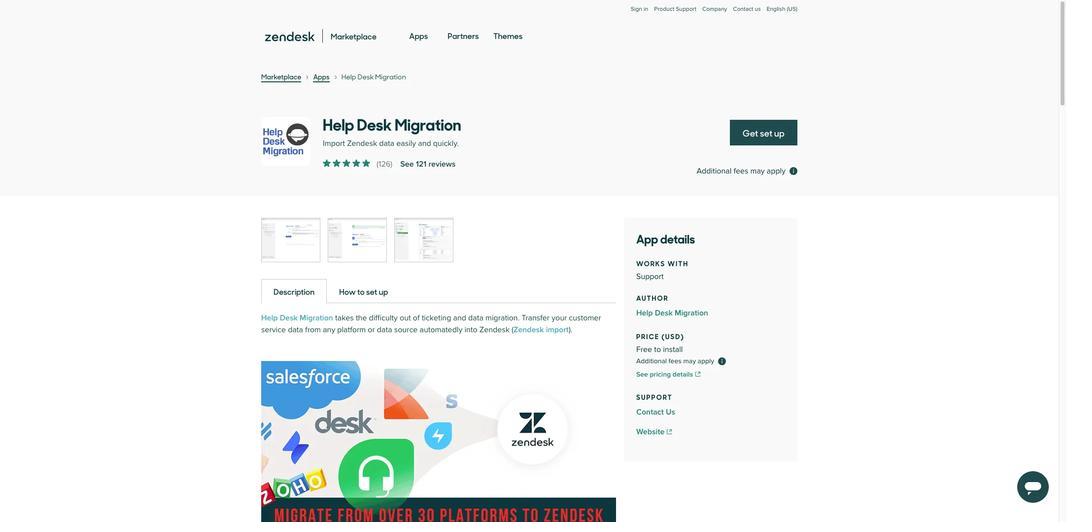 Task type: describe. For each thing, give the bounding box(es) containing it.
121
[[416, 159, 427, 169]]

marketplace
[[261, 71, 301, 81]]

sign in
[[631, 5, 648, 13]]

see 121 reviews link
[[400, 158, 456, 170]]

author
[[636, 292, 669, 303]]

reviews
[[429, 159, 456, 169]]

)
[[391, 159, 393, 169]]

free
[[636, 345, 652, 354]]

1 preview image of app image from the left
[[262, 218, 320, 262]]

support inside works with support
[[636, 272, 664, 281]]

2 horizontal spatial help desk migration
[[636, 308, 708, 318]]

migration.
[[486, 313, 520, 323]]

0 vertical spatial details
[[660, 229, 695, 247]]

see pricing details link
[[636, 369, 785, 380]]

see pricing details
[[636, 370, 693, 379]]

0 horizontal spatial set
[[366, 286, 377, 297]]

( inside takes the difficulty out of ticketing and data migration.  transfer your customer service data from any platform or data source automatedly into zendesk (
[[512, 325, 514, 335]]

0 horizontal spatial help desk migration
[[261, 313, 333, 323]]

service
[[261, 325, 286, 335]]

2 star fill image from the left
[[352, 159, 360, 167]]

data left from
[[288, 325, 303, 335]]

1 star fill image from the left
[[343, 159, 350, 167]]

get set up button
[[730, 120, 798, 145]]

us
[[666, 407, 675, 417]]

support inside the global-navigation-secondary element
[[676, 5, 697, 13]]

zendesk inside takes the difficulty out of ticketing and data migration.  transfer your customer service data from any platform or data source automatedly into zendesk (
[[480, 325, 510, 335]]

zendesk inside help desk migration import zendesk data easily and quickly.
[[347, 139, 377, 148]]

0 vertical spatial additional fees may apply
[[697, 166, 786, 176]]

sign in link
[[631, 5, 648, 13]]

with
[[668, 258, 689, 268]]

marketplace link
[[261, 71, 301, 82]]

0 vertical spatial may
[[751, 166, 765, 176]]

platform
[[337, 325, 366, 335]]

company
[[702, 5, 727, 13]]

and inside takes the difficulty out of ticketing and data migration.  transfer your customer service data from any platform or data source automatedly into zendesk (
[[453, 313, 466, 323]]

price
[[636, 331, 660, 341]]

themes
[[493, 30, 523, 41]]

data up into
[[468, 313, 484, 323]]

1 vertical spatial apps link
[[313, 71, 330, 82]]

to inside price (usd) free to install
[[654, 345, 661, 354]]

takes the difficulty out of ticketing and data migration.  transfer your customer service data from any platform or data source automatedly into zendesk (
[[261, 313, 601, 335]]

1 horizontal spatial apps link
[[409, 22, 428, 50]]

see for see 121 reviews
[[400, 159, 414, 169]]

of
[[413, 313, 420, 323]]

company link
[[702, 5, 727, 23]]

in
[[644, 5, 648, 13]]

contact us link
[[733, 5, 761, 13]]

see 121 reviews
[[400, 159, 456, 169]]

1 horizontal spatial help desk migration
[[341, 72, 406, 81]]

1 vertical spatial apps
[[313, 71, 330, 81]]

and inside help desk migration import zendesk data easily and quickly.
[[418, 139, 431, 148]]

set inside button
[[760, 127, 773, 139]]

source
[[394, 325, 418, 335]]

see for see pricing details
[[636, 370, 648, 379]]

description
[[274, 286, 315, 297]]

help desk migration import zendesk data easily and quickly.
[[323, 112, 461, 148]]

0 horizontal spatial fees
[[669, 357, 682, 365]]

quickly.
[[433, 139, 459, 148]]

website
[[636, 427, 665, 437]]

0 horizontal spatial may
[[683, 357, 696, 365]]

import
[[323, 139, 345, 148]]

( 126 )
[[377, 159, 393, 169]]

(us)
[[787, 5, 798, 13]]

126
[[379, 159, 391, 169]]

easily
[[396, 139, 416, 148]]

or
[[368, 325, 375, 335]]

tab list containing description
[[261, 279, 616, 303]]

contact us
[[733, 5, 761, 13]]

1 vertical spatial details
[[673, 370, 693, 379]]

into
[[465, 325, 478, 335]]

2 horizontal spatial zendesk
[[514, 325, 544, 335]]

0 vertical spatial apps
[[409, 30, 428, 41]]

contact us link
[[636, 406, 785, 418]]

product support link
[[654, 5, 697, 13]]

zendesk import ).
[[514, 325, 573, 335]]

price (usd) free to install
[[636, 331, 685, 354]]

data inside help desk migration import zendesk data easily and quickly.
[[379, 139, 394, 148]]

out
[[400, 313, 411, 323]]



Task type: vqa. For each thing, say whether or not it's contained in the screenshot.
Start at the right of the page
no



Task type: locate. For each thing, give the bounding box(es) containing it.
apps link right 'marketplace' "link"
[[313, 71, 330, 82]]

details up with
[[660, 229, 695, 247]]

from
[[305, 325, 321, 335]]

1 horizontal spatial fees
[[734, 166, 748, 176]]

see left the pricing
[[636, 370, 648, 379]]

help desk migration link up from
[[261, 313, 333, 323]]

(usd)
[[662, 331, 685, 341]]

0 vertical spatial fees
[[734, 166, 748, 176]]

and up into
[[453, 313, 466, 323]]

zendesk image
[[265, 32, 315, 41]]

star fill image
[[343, 159, 350, 167], [352, 159, 360, 167]]

support right product
[[676, 5, 697, 13]]

english (us) link
[[767, 5, 798, 23]]

product support
[[654, 5, 697, 13]]

data
[[379, 139, 394, 148], [468, 313, 484, 323], [288, 325, 303, 335], [377, 325, 392, 335]]

set
[[760, 127, 773, 139], [366, 286, 377, 297]]

any
[[323, 325, 335, 335]]

0 horizontal spatial and
[[418, 139, 431, 148]]

set right how
[[366, 286, 377, 297]]

website link
[[636, 426, 785, 438]]

0 horizontal spatial (
[[377, 159, 379, 169]]

apply up see pricing details link
[[698, 357, 714, 365]]

zendesk right import
[[347, 139, 377, 148]]

3 preview image of app image from the left
[[395, 218, 453, 262]]

).
[[569, 325, 573, 335]]

us
[[755, 5, 761, 13]]

themes link
[[493, 22, 523, 50]]

your
[[552, 313, 567, 323]]

support down works
[[636, 272, 664, 281]]

additional fees may apply down get
[[697, 166, 786, 176]]

apps
[[409, 30, 428, 41], [313, 71, 330, 81]]

contact left us
[[733, 5, 753, 13]]

works with support
[[636, 258, 689, 281]]

star fill image
[[323, 159, 331, 167], [333, 159, 341, 167], [362, 159, 370, 167]]

0 vertical spatial and
[[418, 139, 431, 148]]

get set up
[[743, 127, 785, 139]]

the
[[356, 313, 367, 323]]

1 horizontal spatial see
[[636, 370, 648, 379]]

apply down get set up
[[767, 166, 786, 176]]

apps link
[[409, 22, 428, 50], [313, 71, 330, 82]]

1 vertical spatial (
[[512, 325, 514, 335]]

1 vertical spatial may
[[683, 357, 696, 365]]

1 horizontal spatial star fill image
[[352, 159, 360, 167]]

desk inside help desk migration import zendesk data easily and quickly.
[[357, 112, 392, 135]]

tab list
[[261, 279, 616, 303]]

to
[[357, 286, 365, 297], [654, 345, 661, 354]]

0 vertical spatial up
[[774, 127, 785, 139]]

2 star fill image from the left
[[333, 159, 341, 167]]

up up difficulty
[[379, 286, 388, 297]]

apps link left partners link
[[409, 22, 428, 50]]

and right easily
[[418, 139, 431, 148]]

apps left the partners
[[409, 30, 428, 41]]

1 star fill image from the left
[[323, 159, 331, 167]]

3 star fill image from the left
[[362, 159, 370, 167]]

0 vertical spatial see
[[400, 159, 414, 169]]

how to set up
[[339, 286, 388, 297]]

2 horizontal spatial preview image of app image
[[395, 218, 453, 262]]

see
[[400, 159, 414, 169], [636, 370, 648, 379]]

1 vertical spatial and
[[453, 313, 466, 323]]

0 horizontal spatial zendesk
[[347, 139, 377, 148]]

help desk migration link up (usd)
[[636, 307, 785, 319]]

1 horizontal spatial preview image of app image
[[328, 218, 386, 262]]

1 horizontal spatial zendesk
[[480, 325, 510, 335]]

may down get set up
[[751, 166, 765, 176]]

contact for contact us
[[636, 407, 664, 417]]

0 vertical spatial apps link
[[409, 22, 428, 50]]

0 horizontal spatial to
[[357, 286, 365, 297]]

help desk migration link
[[636, 307, 785, 319], [261, 313, 333, 323]]

( down migration.
[[512, 325, 514, 335]]

product
[[654, 5, 674, 13]]

0 horizontal spatial up
[[379, 286, 388, 297]]

1 horizontal spatial help desk migration link
[[636, 307, 785, 319]]

up
[[774, 127, 785, 139], [379, 286, 388, 297]]

support
[[676, 5, 697, 13], [636, 272, 664, 281], [636, 391, 673, 402]]

may up see pricing details link
[[683, 357, 696, 365]]

help inside help desk migration import zendesk data easily and quickly.
[[323, 112, 354, 135]]

global-navigation-secondary element
[[261, 0, 798, 23]]

get
[[743, 127, 758, 139]]

contact
[[733, 5, 753, 13], [636, 407, 664, 417]]

apps right marketplace
[[313, 71, 330, 81]]

1 vertical spatial contact
[[636, 407, 664, 417]]

to right free
[[654, 345, 661, 354]]

0 horizontal spatial preview image of app image
[[262, 218, 320, 262]]

zendesk down migration.
[[480, 325, 510, 335]]

fees
[[734, 166, 748, 176], [669, 357, 682, 365]]

0 vertical spatial apply
[[767, 166, 786, 176]]

works
[[636, 258, 666, 268]]

english
[[767, 5, 786, 13]]

contact us
[[636, 407, 675, 417]]

sign
[[631, 5, 642, 13]]

1 horizontal spatial and
[[453, 313, 466, 323]]

1 vertical spatial additional
[[636, 357, 667, 365]]

how
[[339, 286, 356, 297]]

1 horizontal spatial apply
[[767, 166, 786, 176]]

1 horizontal spatial star fill image
[[333, 159, 341, 167]]

2 vertical spatial support
[[636, 391, 673, 402]]

preview image of app image
[[262, 218, 320, 262], [328, 218, 386, 262], [395, 218, 453, 262]]

1 horizontal spatial (
[[512, 325, 514, 335]]

up right get
[[774, 127, 785, 139]]

english (us)
[[767, 5, 798, 13]]

apply
[[767, 166, 786, 176], [698, 357, 714, 365]]

1 horizontal spatial apps
[[409, 30, 428, 41]]

star fill image down import
[[343, 159, 350, 167]]

to right how
[[357, 286, 365, 297]]

1 vertical spatial set
[[366, 286, 377, 297]]

zendesk import link
[[514, 325, 569, 335]]

1 vertical spatial up
[[379, 286, 388, 297]]

1 horizontal spatial additional
[[697, 166, 732, 176]]

0 horizontal spatial apps
[[313, 71, 330, 81]]

0 vertical spatial to
[[357, 286, 365, 297]]

(
[[377, 159, 379, 169], [512, 325, 514, 335]]

may
[[751, 166, 765, 176], [683, 357, 696, 365]]

takes
[[335, 313, 354, 323]]

set right get
[[760, 127, 773, 139]]

install
[[663, 345, 683, 354]]

desk
[[358, 72, 374, 81], [357, 112, 392, 135], [655, 308, 673, 318], [280, 313, 298, 323]]

0 horizontal spatial see
[[400, 159, 414, 169]]

see left the 121
[[400, 159, 414, 169]]

data down difficulty
[[377, 325, 392, 335]]

import
[[546, 325, 569, 335]]

star fill image left ( 126 )
[[352, 159, 360, 167]]

migration
[[375, 72, 406, 81], [395, 112, 461, 135], [675, 308, 708, 318], [300, 313, 333, 323]]

0 horizontal spatial additional
[[636, 357, 667, 365]]

difficulty
[[369, 313, 398, 323]]

up inside button
[[774, 127, 785, 139]]

zendesk migration image
[[261, 348, 616, 522]]

1 horizontal spatial set
[[760, 127, 773, 139]]

0 horizontal spatial apps link
[[313, 71, 330, 82]]

0 horizontal spatial contact
[[636, 407, 664, 417]]

migration inside help desk migration import zendesk data easily and quickly.
[[395, 112, 461, 135]]

ticketing
[[422, 313, 451, 323]]

0 vertical spatial (
[[377, 159, 379, 169]]

1 vertical spatial fees
[[669, 357, 682, 365]]

fees down install
[[669, 357, 682, 365]]

fees down get
[[734, 166, 748, 176]]

help
[[341, 72, 356, 81], [323, 112, 354, 135], [636, 308, 653, 318], [261, 313, 278, 323]]

contact for contact us
[[733, 5, 753, 13]]

partners link
[[448, 22, 479, 50]]

additional fees may apply
[[697, 166, 786, 176], [636, 357, 714, 365]]

0 vertical spatial contact
[[733, 5, 753, 13]]

additional fees may apply down install
[[636, 357, 714, 365]]

0 horizontal spatial help desk migration link
[[261, 313, 333, 323]]

1 horizontal spatial up
[[774, 127, 785, 139]]

app
[[636, 229, 658, 247]]

zendesk down transfer
[[514, 325, 544, 335]]

1 horizontal spatial to
[[654, 345, 661, 354]]

2 horizontal spatial star fill image
[[362, 159, 370, 167]]

0 horizontal spatial apply
[[698, 357, 714, 365]]

( left the ) at top
[[377, 159, 379, 169]]

0 horizontal spatial star fill image
[[323, 159, 331, 167]]

support up contact us
[[636, 391, 673, 402]]

1 vertical spatial apply
[[698, 357, 714, 365]]

1 vertical spatial support
[[636, 272, 664, 281]]

details right the pricing
[[673, 370, 693, 379]]

app details
[[636, 229, 695, 247]]

1 vertical spatial to
[[654, 345, 661, 354]]

0 vertical spatial set
[[760, 127, 773, 139]]

1 vertical spatial additional fees may apply
[[636, 357, 714, 365]]

0 vertical spatial support
[[676, 5, 697, 13]]

partners
[[448, 30, 479, 41]]

automatedly
[[420, 325, 463, 335]]

zendesk
[[347, 139, 377, 148], [480, 325, 510, 335], [514, 325, 544, 335]]

additional
[[697, 166, 732, 176], [636, 357, 667, 365]]

details
[[660, 229, 695, 247], [673, 370, 693, 379]]

contact inside the global-navigation-secondary element
[[733, 5, 753, 13]]

and
[[418, 139, 431, 148], [453, 313, 466, 323]]

contact up website
[[636, 407, 664, 417]]

help desk migration
[[341, 72, 406, 81], [636, 308, 708, 318], [261, 313, 333, 323]]

transfer
[[522, 313, 550, 323]]

2 preview image of app image from the left
[[328, 218, 386, 262]]

1 horizontal spatial contact
[[733, 5, 753, 13]]

1 horizontal spatial may
[[751, 166, 765, 176]]

0 vertical spatial additional
[[697, 166, 732, 176]]

data left easily
[[379, 139, 394, 148]]

0 horizontal spatial star fill image
[[343, 159, 350, 167]]

1 vertical spatial see
[[636, 370, 648, 379]]

customer
[[569, 313, 601, 323]]

pricing
[[650, 370, 671, 379]]



